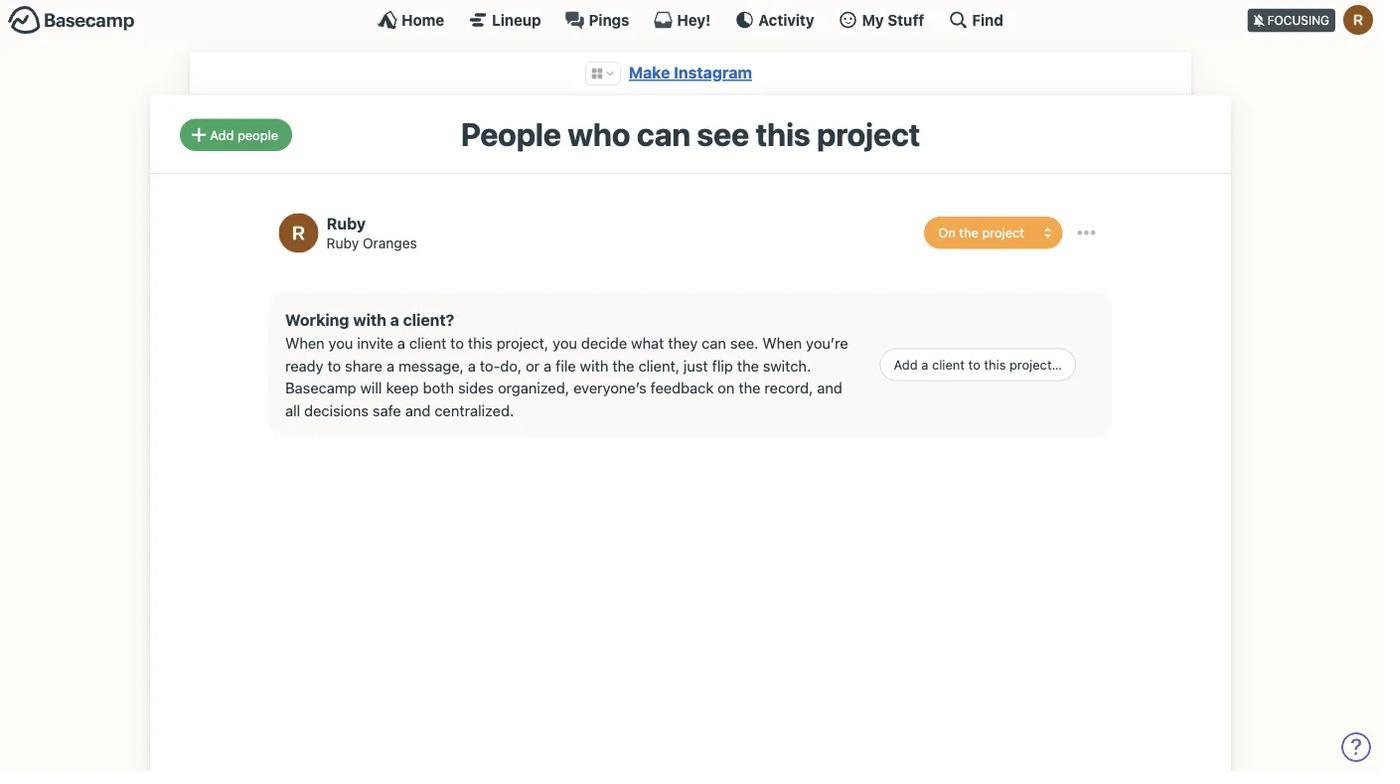 Task type: describe. For each thing, give the bounding box(es) containing it.
0 vertical spatial can
[[637, 115, 691, 152]]

lineup
[[492, 11, 541, 28]]

just
[[684, 357, 708, 374]]

home link
[[378, 10, 444, 30]]

people
[[461, 115, 561, 152]]

client inside add a client to this project… link
[[932, 357, 965, 372]]

this for people who can see this project
[[756, 115, 811, 152]]

ready
[[285, 357, 324, 374]]

centralized.
[[435, 401, 514, 419]]

people
[[237, 127, 278, 142]]

1 ruby from the top
[[327, 214, 366, 233]]

my stuff button
[[838, 10, 925, 30]]

hey!
[[677, 11, 711, 28]]

see
[[697, 115, 749, 152]]

client,
[[639, 357, 680, 374]]

pings
[[589, 11, 630, 28]]

2 you from the left
[[553, 334, 577, 352]]

switch accounts image
[[8, 5, 135, 36]]

keep
[[386, 379, 419, 397]]

both
[[423, 379, 454, 397]]

working with a client? when you invite a client to this project, you decide what they can see. when you're ready to share a message, a to-do, or a file with the client, just flip the switch. basecamp will keep both sides organized, everyone's feedback on the record, and all decisions safe and centralized.
[[285, 311, 848, 419]]

decide
[[581, 334, 627, 352]]

see.
[[730, 334, 759, 352]]

file
[[556, 357, 576, 374]]

add people
[[210, 127, 278, 142]]

who
[[568, 115, 630, 152]]

add a client to this project…
[[894, 357, 1062, 372]]

add for add people
[[210, 127, 234, 142]]

flip
[[712, 357, 733, 374]]

or
[[526, 357, 540, 374]]

to inside add a client to this project… link
[[969, 357, 981, 372]]

my stuff
[[862, 11, 925, 28]]

0 horizontal spatial and
[[405, 401, 431, 419]]

find
[[972, 11, 1004, 28]]

find button
[[948, 10, 1004, 30]]

client inside working with a client? when you invite a client to this project, you decide what they can see. when you're ready to share a message, a to-do, or a file with the client, just flip the switch. basecamp will keep both sides organized, everyone's feedback on the record, and all decisions safe and centralized.
[[409, 334, 446, 352]]

record,
[[765, 379, 813, 397]]

focusing
[[1268, 13, 1330, 27]]

to-
[[480, 357, 500, 374]]

pings button
[[565, 10, 630, 30]]

decisions
[[304, 401, 369, 419]]

on
[[718, 379, 735, 397]]

client?
[[403, 311, 455, 329]]

invite
[[357, 334, 394, 352]]

lineup link
[[468, 10, 541, 30]]

all
[[285, 401, 300, 419]]

0 vertical spatial with
[[353, 311, 387, 329]]

they
[[668, 334, 698, 352]]

organized,
[[498, 379, 569, 397]]

add for add a client to this project…
[[894, 357, 918, 372]]

0 vertical spatial and
[[817, 379, 843, 397]]

1 vertical spatial ruby image
[[279, 213, 319, 253]]

activity link
[[735, 10, 815, 30]]

sides
[[458, 379, 494, 397]]

the right on
[[739, 379, 761, 397]]

this inside working with a client? when you invite a client to this project, you decide what they can see. when you're ready to share a message, a to-do, or a file with the client, just flip the switch. basecamp will keep both sides organized, everyone's feedback on the record, and all decisions safe and centralized.
[[468, 334, 493, 352]]

1 horizontal spatial to
[[450, 334, 464, 352]]



Task type: vqa. For each thing, say whether or not it's contained in the screenshot.
completed
no



Task type: locate. For each thing, give the bounding box(es) containing it.
ruby image left ruby ruby oranges
[[279, 213, 319, 253]]

make
[[629, 63, 670, 82]]

0 horizontal spatial you
[[329, 334, 353, 352]]

add a client to this project… link
[[880, 349, 1076, 381]]

my
[[862, 11, 884, 28]]

and down keep
[[405, 401, 431, 419]]

1 vertical spatial with
[[580, 357, 609, 374]]

stuff
[[888, 11, 925, 28]]

to
[[450, 334, 464, 352], [327, 357, 341, 374], [969, 357, 981, 372]]

with down decide
[[580, 357, 609, 374]]

1 horizontal spatial client
[[932, 357, 965, 372]]

with up invite at the left of page
[[353, 311, 387, 329]]

this left the project…
[[984, 357, 1006, 372]]

home
[[402, 11, 444, 28]]

1 vertical spatial this
[[468, 334, 493, 352]]

do,
[[500, 357, 522, 374]]

will
[[360, 379, 382, 397]]

1 vertical spatial ruby
[[327, 235, 359, 251]]

0 horizontal spatial with
[[353, 311, 387, 329]]

can inside working with a client? when you invite a client to this project, you decide what they can see. when you're ready to share a message, a to-do, or a file with the client, just flip the switch. basecamp will keep both sides organized, everyone's feedback on the record, and all decisions safe and centralized.
[[702, 334, 726, 352]]

project,
[[497, 334, 549, 352]]

make instagram
[[629, 63, 752, 82]]

hey! button
[[653, 10, 711, 30]]

when
[[285, 334, 325, 352], [763, 334, 802, 352]]

0 vertical spatial this
[[756, 115, 811, 152]]

can left the see
[[637, 115, 691, 152]]

1 horizontal spatial with
[[580, 357, 609, 374]]

can up flip
[[702, 334, 726, 352]]

when up the ready
[[285, 334, 325, 352]]

people who can see this project
[[461, 115, 921, 152]]

1 vertical spatial can
[[702, 334, 726, 352]]

1 horizontal spatial when
[[763, 334, 802, 352]]

0 horizontal spatial client
[[409, 334, 446, 352]]

you're
[[806, 334, 848, 352]]

add people link
[[180, 119, 292, 151]]

this right the see
[[756, 115, 811, 152]]

0 horizontal spatial to
[[327, 357, 341, 374]]

1 horizontal spatial add
[[894, 357, 918, 372]]

to up message,
[[450, 334, 464, 352]]

1 vertical spatial add
[[894, 357, 918, 372]]

the down see.
[[737, 357, 759, 374]]

message,
[[399, 357, 464, 374]]

project
[[817, 115, 921, 152]]

to up the basecamp
[[327, 357, 341, 374]]

switch.
[[763, 357, 811, 374]]

1 horizontal spatial ruby image
[[1344, 5, 1373, 35]]

0 horizontal spatial can
[[637, 115, 691, 152]]

everyone's
[[573, 379, 647, 397]]

can
[[637, 115, 691, 152], [702, 334, 726, 352]]

1 horizontal spatial and
[[817, 379, 843, 397]]

ruby left oranges
[[327, 235, 359, 251]]

ruby image inside focusing dropdown button
[[1344, 5, 1373, 35]]

ruby up oranges
[[327, 214, 366, 233]]

ruby ruby oranges
[[327, 214, 417, 251]]

0 horizontal spatial this
[[468, 334, 493, 352]]

2 when from the left
[[763, 334, 802, 352]]

basecamp
[[285, 379, 356, 397]]

1 when from the left
[[285, 334, 325, 352]]

make instagram link
[[629, 63, 752, 82]]

2 horizontal spatial to
[[969, 357, 981, 372]]

ruby image right focusing
[[1344, 5, 1373, 35]]

you
[[329, 334, 353, 352], [553, 334, 577, 352]]

0 vertical spatial client
[[409, 334, 446, 352]]

2 ruby from the top
[[327, 235, 359, 251]]

2 vertical spatial this
[[984, 357, 1006, 372]]

1 horizontal spatial you
[[553, 334, 577, 352]]

1 vertical spatial client
[[932, 357, 965, 372]]

to left the project…
[[969, 357, 981, 372]]

0 vertical spatial ruby image
[[1344, 5, 1373, 35]]

this
[[756, 115, 811, 152], [468, 334, 493, 352], [984, 357, 1006, 372]]

and
[[817, 379, 843, 397], [405, 401, 431, 419]]

client
[[409, 334, 446, 352], [932, 357, 965, 372]]

0 vertical spatial ruby
[[327, 214, 366, 233]]

add
[[210, 127, 234, 142], [894, 357, 918, 372]]

and right record,
[[817, 379, 843, 397]]

activity
[[759, 11, 815, 28]]

this up to-
[[468, 334, 493, 352]]

this for add a client to this project…
[[984, 357, 1006, 372]]

oranges
[[363, 235, 417, 251]]

what
[[631, 334, 664, 352]]

the up everyone's
[[613, 357, 635, 374]]

1 horizontal spatial can
[[702, 334, 726, 352]]

focusing button
[[1248, 0, 1381, 39]]

you up share
[[329, 334, 353, 352]]

0 horizontal spatial when
[[285, 334, 325, 352]]

main element
[[0, 0, 1381, 39]]

share
[[345, 357, 383, 374]]

0 vertical spatial add
[[210, 127, 234, 142]]

ruby image
[[1344, 5, 1373, 35], [279, 213, 319, 253]]

client left the project…
[[932, 357, 965, 372]]

project…
[[1010, 357, 1062, 372]]

the
[[613, 357, 635, 374], [737, 357, 759, 374], [739, 379, 761, 397]]

1 you from the left
[[329, 334, 353, 352]]

ruby
[[327, 214, 366, 233], [327, 235, 359, 251]]

safe
[[373, 401, 401, 419]]

with
[[353, 311, 387, 329], [580, 357, 609, 374]]

you up file
[[553, 334, 577, 352]]

0 horizontal spatial add
[[210, 127, 234, 142]]

1 vertical spatial and
[[405, 401, 431, 419]]

when up switch. at right top
[[763, 334, 802, 352]]

feedback
[[651, 379, 714, 397]]

client up message,
[[409, 334, 446, 352]]

a
[[390, 311, 399, 329], [397, 334, 405, 352], [387, 357, 395, 374], [468, 357, 476, 374], [544, 357, 552, 374], [922, 357, 929, 372]]

2 horizontal spatial this
[[984, 357, 1006, 372]]

1 horizontal spatial this
[[756, 115, 811, 152]]

0 horizontal spatial ruby image
[[279, 213, 319, 253]]

instagram
[[674, 63, 752, 82]]

working
[[285, 311, 349, 329]]



